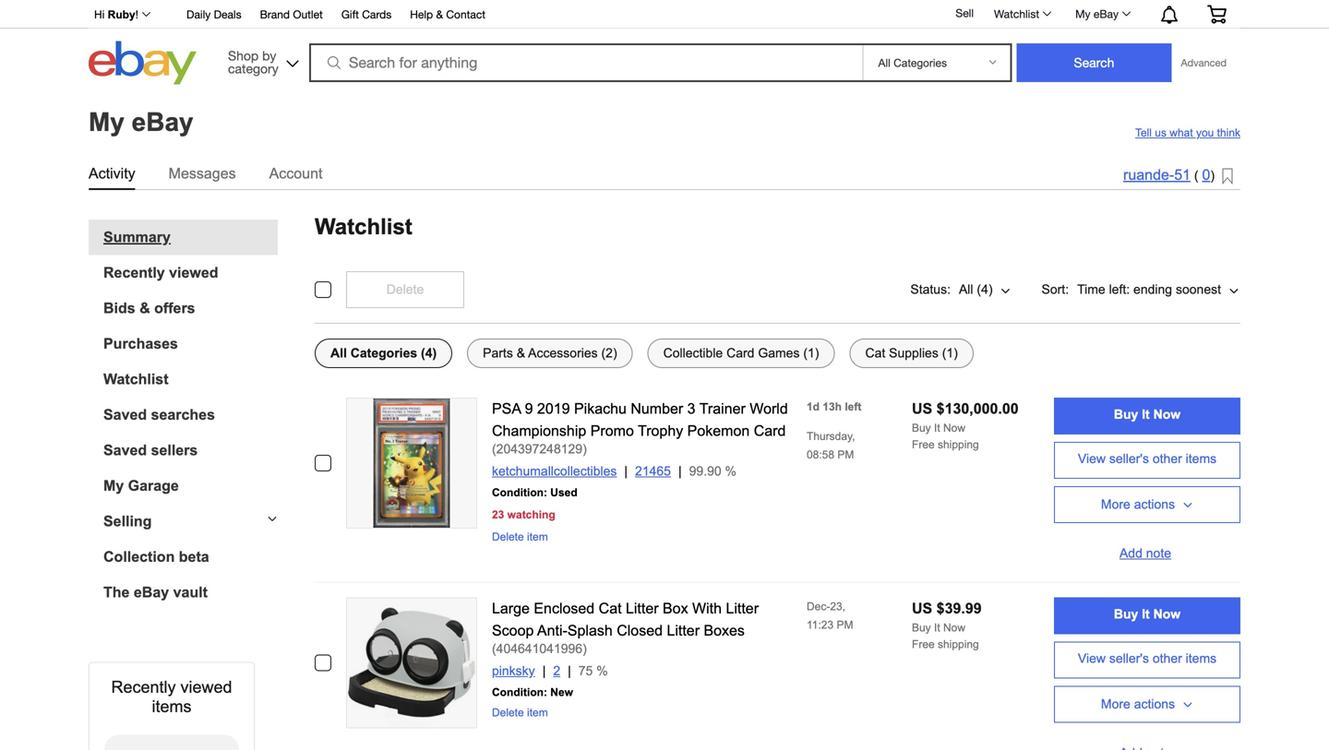 Task type: describe. For each thing, give the bounding box(es) containing it.
ruby
[[108, 8, 135, 21]]

contact
[[446, 8, 486, 21]]

08:58
[[807, 449, 835, 461]]

advanced link
[[1172, 44, 1237, 81]]

daily deals
[[187, 8, 242, 21]]

summary link
[[103, 229, 278, 246]]

it inside us $39.99 buy it now free shipping
[[935, 622, 941, 634]]

collection beta link
[[103, 549, 278, 566]]

item inside button
[[527, 531, 548, 543]]

left:
[[1110, 283, 1130, 297]]

ebay for the ebay vault link
[[134, 585, 169, 601]]

deals
[[214, 8, 242, 21]]

recently viewed link
[[103, 265, 278, 282]]

99.90
[[689, 465, 722, 479]]

my ebay inside my ebay link
[[1076, 7, 1119, 20]]

shop by category banner
[[84, 0, 1241, 90]]

more for us $39.99
[[1102, 698, 1131, 712]]

thursday,
[[807, 430, 856, 443]]

sell
[[956, 7, 974, 20]]

saved searches link
[[103, 407, 278, 424]]

sort: time left: ending soonest
[[1042, 283, 1222, 297]]

watchlist inside account navigation
[[995, 7, 1040, 20]]

selling button
[[89, 513, 278, 531]]

hi ruby !
[[94, 8, 139, 21]]

ruande-
[[1124, 167, 1175, 183]]

account link
[[269, 162, 323, 186]]

us $130,000.00 buy it now free shipping
[[912, 401, 1019, 451]]

championship
[[492, 423, 587, 440]]

0 horizontal spatial litter
[[626, 601, 659, 617]]

sell link
[[948, 7, 983, 20]]

trainer
[[700, 401, 746, 417]]

your shopping cart image
[[1207, 5, 1228, 23]]

1 vertical spatial watchlist
[[315, 215, 413, 239]]

searches
[[151, 407, 215, 423]]

soonest
[[1176, 283, 1222, 297]]

viewed for recently viewed items
[[181, 678, 232, 697]]

psa 9 2019 pikachu number 3 trainer world championship promo trophy pokemon card image
[[373, 399, 450, 528]]

offers
[[154, 300, 195, 317]]

cards
[[362, 8, 392, 21]]

left
[[845, 401, 862, 413]]

vault
[[173, 585, 208, 601]]

(4)
[[977, 283, 993, 297]]

actions for $39.99
[[1135, 698, 1176, 712]]

messages link
[[169, 162, 236, 186]]

box
[[663, 601, 689, 617]]

pm inside thursday, 08:58 pm
[[838, 449, 855, 461]]

collection
[[103, 549, 175, 566]]

psa
[[492, 401, 521, 417]]

ending
[[1134, 283, 1173, 297]]

( for scoop
[[492, 642, 497, 657]]

the ebay vault
[[103, 585, 208, 601]]

free for us $130,000.00
[[912, 439, 935, 451]]

ketchumallcollectibles link
[[492, 465, 635, 479]]

enclosed
[[534, 601, 595, 617]]

daily deals link
[[187, 5, 242, 25]]

time
[[1078, 283, 1106, 297]]

shop by category button
[[220, 41, 303, 81]]

watching
[[508, 509, 556, 521]]

1d 13h left
[[807, 401, 862, 413]]

trophy
[[638, 423, 684, 440]]

Search for anything text field
[[312, 45, 859, 80]]

large
[[492, 601, 530, 617]]

view seller's other items for $39.99
[[1079, 652, 1217, 666]]

shipping for $130,000.00
[[938, 439, 980, 451]]

tell us what you think
[[1136, 127, 1241, 139]]

pinksky
[[492, 664, 535, 679]]

) for scoop
[[583, 642, 587, 657]]

by
[[262, 48, 276, 63]]

seller's for $39.99
[[1110, 652, 1150, 666]]

ruande-51 link
[[1124, 167, 1191, 183]]

75 %
[[579, 664, 608, 679]]

ruande-51 ( 0 )
[[1124, 167, 1215, 183]]

with
[[693, 601, 722, 617]]

1 horizontal spatial litter
[[667, 623, 700, 640]]

404641041996
[[497, 642, 583, 657]]

you
[[1197, 127, 1215, 139]]

help & contact
[[410, 8, 486, 21]]

saved for saved searches
[[103, 407, 147, 423]]

brand outlet link
[[260, 5, 323, 25]]

delete for delete item
[[492, 531, 524, 543]]

delete item
[[492, 531, 548, 543]]

gift cards
[[342, 8, 392, 21]]

2
[[553, 664, 561, 679]]

0 horizontal spatial watchlist
[[103, 371, 169, 388]]

us $39.99 buy it now free shipping
[[912, 601, 982, 651]]

the
[[103, 585, 130, 601]]

seller's for $130,000.00
[[1110, 452, 1150, 466]]

ebay for my ebay link
[[1094, 7, 1119, 20]]

11:23
[[807, 619, 834, 632]]

recently for recently viewed
[[103, 265, 165, 281]]

items for $130,000.00
[[1186, 452, 1217, 466]]

buy it now link for us $39.99
[[1055, 598, 1241, 635]]

recently viewed
[[103, 265, 218, 281]]

now inside us $39.99 buy it now free shipping
[[944, 622, 966, 634]]

( for world
[[492, 442, 497, 457]]

gift cards link
[[342, 5, 392, 25]]

actions for $130,000.00
[[1135, 498, 1176, 512]]

add
[[1120, 546, 1143, 561]]

51
[[1175, 167, 1191, 183]]

help
[[410, 8, 433, 21]]

% for psa 9 2019 pikachu number 3 trainer world championship promo trophy pokemon card
[[725, 465, 737, 479]]

it inside us $130,000.00 buy it now free shipping
[[935, 422, 941, 435]]

bids
[[103, 300, 135, 317]]

item inside condition: new delete item
[[527, 707, 548, 719]]

category
[[228, 61, 279, 76]]

add note
[[1120, 546, 1172, 561]]

$130,000.00
[[937, 401, 1019, 417]]

us for us $130,000.00
[[912, 401, 933, 417]]

make this page your my ebay homepage image
[[1223, 168, 1234, 186]]

buy it now link for us $130,000.00
[[1055, 398, 1241, 435]]

us for us $39.99
[[912, 601, 933, 617]]

collection beta
[[103, 549, 209, 566]]

outlet
[[293, 8, 323, 21]]

delete for delete
[[387, 283, 424, 297]]



Task type: locate. For each thing, give the bounding box(es) containing it.
anti-
[[537, 623, 568, 640]]

1 vertical spatial my ebay
[[89, 107, 194, 136]]

condition: for condition: new delete item
[[492, 687, 548, 699]]

shipping inside us $39.99 buy it now free shipping
[[938, 639, 980, 651]]

my ebay link
[[1066, 3, 1140, 25]]

0 horizontal spatial my ebay
[[89, 107, 194, 136]]

watchlist down purchases at the top left
[[103, 371, 169, 388]]

1 vertical spatial us
[[912, 601, 933, 617]]

more
[[1102, 498, 1131, 512], [1102, 698, 1131, 712]]

items for $39.99
[[1186, 652, 1217, 666]]

% right 75
[[597, 664, 608, 679]]

buy it now for us $130,000.00
[[1114, 408, 1181, 422]]

2 view from the top
[[1079, 652, 1106, 666]]

1 vertical spatial more actions button
[[1055, 687, 1241, 724]]

0 horizontal spatial &
[[140, 300, 150, 317]]

1 vertical spatial &
[[140, 300, 150, 317]]

view for us $130,000.00
[[1079, 452, 1106, 466]]

2 horizontal spatial watchlist
[[995, 7, 1040, 20]]

1 condition: from the top
[[492, 487, 548, 499]]

0 vertical spatial saved
[[103, 407, 147, 423]]

viewed for recently viewed
[[169, 265, 218, 281]]

note
[[1147, 546, 1172, 561]]

0 vertical spatial view
[[1079, 452, 1106, 466]]

1 horizontal spatial watchlist link
[[984, 3, 1060, 25]]

1 more from the top
[[1102, 498, 1131, 512]]

saved inside saved searches link
[[103, 407, 147, 423]]

think
[[1218, 127, 1241, 139]]

0 vertical spatial %
[[725, 465, 737, 479]]

advanced
[[1182, 57, 1227, 69]]

boxes
[[704, 623, 745, 640]]

2 buy it now from the top
[[1114, 608, 1181, 622]]

account
[[269, 165, 323, 182]]

) up ketchumallcollectibles link
[[583, 442, 587, 457]]

saved inside saved sellers link
[[103, 442, 147, 459]]

0 vertical spatial more actions button
[[1055, 487, 1241, 524]]

pinksky link
[[492, 664, 553, 679]]

my inside account navigation
[[1076, 7, 1091, 20]]

1 more actions from the top
[[1102, 498, 1176, 512]]

1 vertical spatial saved
[[103, 442, 147, 459]]

more for us $130,000.00
[[1102, 498, 1131, 512]]

1 view seller's other items from the top
[[1079, 452, 1217, 466]]

pm
[[838, 449, 855, 461], [837, 619, 854, 632]]

0 vertical spatial us
[[912, 401, 933, 417]]

shipping down '$130,000.00'
[[938, 439, 980, 451]]

( down scoop
[[492, 642, 497, 657]]

1 other from the top
[[1153, 452, 1183, 466]]

( inside psa 9 2019 pikachu number 3 trainer world championship promo trophy pokemon card ( 204397248129 )
[[492, 442, 497, 457]]

pokemon
[[688, 423, 750, 440]]

us left '$130,000.00'
[[912, 401, 933, 417]]

1 vertical spatial free
[[912, 639, 935, 651]]

saved up my garage
[[103, 442, 147, 459]]

1 vertical spatial items
[[1186, 652, 1217, 666]]

0 vertical spatial buy it now
[[1114, 408, 1181, 422]]

0 horizontal spatial watchlist link
[[103, 371, 278, 388]]

0 vertical spatial buy it now link
[[1055, 398, 1241, 435]]

1 vertical spatial condition:
[[492, 687, 548, 699]]

1 vertical spatial delete
[[492, 531, 524, 543]]

item down the watching
[[527, 531, 548, 543]]

more actions for $39.99
[[1102, 698, 1176, 712]]

view seller's other items link for $130,000.00
[[1055, 442, 1241, 479]]

pm down 23,
[[837, 619, 854, 632]]

hi
[[94, 8, 105, 21]]

21465
[[635, 465, 671, 479]]

litter down box
[[667, 623, 700, 640]]

$39.99
[[937, 601, 982, 617]]

0 vertical spatial &
[[436, 8, 443, 21]]

1 vertical spatial view
[[1079, 652, 1106, 666]]

) inside large enclosed cat litter box with litter scoop anti-splash closed litter boxes ( 404641041996 )
[[583, 642, 587, 657]]

large enclosed cat litter box with litter scoop anti-splash closed litter boxes image
[[347, 599, 477, 728]]

recently inside recently viewed items
[[111, 678, 176, 697]]

it
[[1142, 408, 1150, 422], [935, 422, 941, 435], [1142, 608, 1150, 622], [935, 622, 941, 634]]

1 vertical spatial actions
[[1135, 698, 1176, 712]]

1 buy it now from the top
[[1114, 408, 1181, 422]]

all
[[959, 283, 974, 297]]

2 more actions from the top
[[1102, 698, 1176, 712]]

delete item button down 23 watching
[[492, 531, 548, 544]]

2 buy it now link from the top
[[1055, 598, 1241, 635]]

1 horizontal spatial &
[[436, 8, 443, 21]]

free for us $39.99
[[912, 639, 935, 651]]

1 vertical spatial buy it now
[[1114, 608, 1181, 622]]

1 vertical spatial other
[[1153, 652, 1183, 666]]

watchlist up delete button
[[315, 215, 413, 239]]

free inside us $39.99 buy it now free shipping
[[912, 639, 935, 651]]

condition:
[[492, 487, 548, 499], [492, 687, 548, 699]]

viewed inside recently viewed link
[[169, 265, 218, 281]]

shop
[[228, 48, 259, 63]]

2 other from the top
[[1153, 652, 1183, 666]]

status: all (4)
[[911, 283, 993, 297]]

recently for recently viewed items
[[111, 678, 176, 697]]

seller's
[[1110, 452, 1150, 466], [1110, 652, 1150, 666]]

0 vertical spatial my ebay
[[1076, 7, 1119, 20]]

2 actions from the top
[[1135, 698, 1176, 712]]

sort:
[[1042, 283, 1069, 297]]

2 view seller's other items from the top
[[1079, 652, 1217, 666]]

view for us $39.99
[[1079, 652, 1106, 666]]

0 vertical spatial seller's
[[1110, 452, 1150, 466]]

) for world
[[583, 442, 587, 457]]

litter up boxes
[[726, 601, 759, 617]]

1 vertical spatial ebay
[[132, 107, 194, 136]]

1 vertical spatial more
[[1102, 698, 1131, 712]]

scoop
[[492, 623, 534, 640]]

( left 0 link
[[1195, 169, 1199, 183]]

None submit
[[1017, 43, 1172, 82]]

more actions button for $39.99
[[1055, 687, 1241, 724]]

psa 9 2019 pikachu number 3 trainer world championship promo trophy pokemon card ( 204397248129 )
[[492, 401, 788, 457]]

us inside us $39.99 buy it now free shipping
[[912, 601, 933, 617]]

1 vertical spatial item
[[527, 707, 548, 719]]

2 condition: from the top
[[492, 687, 548, 699]]

pm down the thursday,
[[838, 449, 855, 461]]

1 delete item button from the top
[[492, 531, 548, 544]]

& inside my ebay main content
[[140, 300, 150, 317]]

1 vertical spatial recently
[[111, 678, 176, 697]]

purchases
[[103, 336, 178, 352]]

1 vertical spatial viewed
[[181, 678, 232, 697]]

( inside large enclosed cat litter box with litter scoop anti-splash closed litter boxes ( 404641041996 )
[[492, 642, 497, 657]]

)
[[1211, 169, 1215, 183], [583, 442, 587, 457], [583, 642, 587, 657]]

2 delete item button from the top
[[492, 707, 548, 720]]

0 vertical spatial watchlist
[[995, 7, 1040, 20]]

1 saved from the top
[[103, 407, 147, 423]]

other for us $39.99
[[1153, 652, 1183, 666]]

other
[[1153, 452, 1183, 466], [1153, 652, 1183, 666]]

2 horizontal spatial litter
[[726, 601, 759, 617]]

0 vertical spatial more actions
[[1102, 498, 1176, 512]]

add note button
[[1055, 531, 1241, 568]]

23,
[[831, 601, 846, 613]]

litter
[[626, 601, 659, 617], [726, 601, 759, 617], [667, 623, 700, 640]]

activity link
[[89, 162, 135, 186]]

2 link
[[553, 664, 579, 679]]

promo
[[591, 423, 634, 440]]

1 buy it now link from the top
[[1055, 398, 1241, 435]]

my for my garage link
[[103, 478, 124, 495]]

thursday, 08:58 pm
[[807, 430, 856, 461]]

0 vertical spatial pm
[[838, 449, 855, 461]]

& right bids
[[140, 300, 150, 317]]

free inside us $130,000.00 buy it now free shipping
[[912, 439, 935, 451]]

0 vertical spatial recently
[[103, 265, 165, 281]]

condition: inside condition: new delete item
[[492, 687, 548, 699]]

watchlist right sell
[[995, 7, 1040, 20]]

0 vertical spatial view seller's other items
[[1079, 452, 1217, 466]]

& inside account navigation
[[436, 8, 443, 21]]

splash
[[568, 623, 613, 640]]

now inside us $130,000.00 buy it now free shipping
[[944, 422, 966, 435]]

watchlist link right sell
[[984, 3, 1060, 25]]

( inside ruande-51 ( 0 )
[[1195, 169, 1199, 183]]

1 vertical spatial )
[[583, 442, 587, 457]]

items inside recently viewed items
[[152, 698, 192, 717]]

2 vertical spatial my
[[103, 478, 124, 495]]

2 vertical spatial (
[[492, 642, 497, 657]]

0 vertical spatial condition:
[[492, 487, 548, 499]]

0 vertical spatial other
[[1153, 452, 1183, 466]]

help & contact link
[[410, 5, 486, 25]]

0 vertical spatial view seller's other items link
[[1055, 442, 1241, 479]]

2 seller's from the top
[[1110, 652, 1150, 666]]

1 vertical spatial view seller's other items link
[[1055, 642, 1241, 679]]

closed
[[617, 623, 663, 640]]

none submit inside shop by category banner
[[1017, 43, 1172, 82]]

1 vertical spatial my
[[89, 107, 125, 136]]

0 vertical spatial my
[[1076, 7, 1091, 20]]

% right 99.90
[[725, 465, 737, 479]]

& for help
[[436, 8, 443, 21]]

) inside ruande-51 ( 0 )
[[1211, 169, 1215, 183]]

2 item from the top
[[527, 707, 548, 719]]

1 vertical spatial more actions
[[1102, 698, 1176, 712]]

3
[[688, 401, 696, 417]]

buy inside us $39.99 buy it now free shipping
[[912, 622, 931, 634]]

2 saved from the top
[[103, 442, 147, 459]]

2 vertical spatial items
[[152, 698, 192, 717]]

2 shipping from the top
[[938, 639, 980, 651]]

used
[[551, 487, 578, 499]]

account navigation
[[84, 0, 1241, 29]]

75
[[579, 664, 593, 679]]

) left make this page your my ebay homepage image
[[1211, 169, 1215, 183]]

1 more actions button from the top
[[1055, 487, 1241, 524]]

0 vertical spatial shipping
[[938, 439, 980, 451]]

more actions for $130,000.00
[[1102, 498, 1176, 512]]

card
[[754, 423, 786, 440]]

my ebay main content
[[7, 90, 1322, 751]]

0 vertical spatial items
[[1186, 452, 1217, 466]]

1 view from the top
[[1079, 452, 1106, 466]]

99.90 %
[[689, 465, 737, 479]]

the ebay vault link
[[103, 585, 278, 602]]

gift
[[342, 8, 359, 21]]

my ebay inside my ebay main content
[[89, 107, 194, 136]]

shipping for $39.99
[[938, 639, 980, 651]]

ebay inside the ebay vault link
[[134, 585, 169, 601]]

2 view seller's other items link from the top
[[1055, 642, 1241, 679]]

other for us $130,000.00
[[1153, 452, 1183, 466]]

0
[[1203, 167, 1211, 183]]

garage
[[128, 478, 179, 495]]

1 horizontal spatial watchlist
[[315, 215, 413, 239]]

delete
[[387, 283, 424, 297], [492, 531, 524, 543], [492, 707, 524, 719]]

pikachu
[[574, 401, 627, 417]]

more actions button for $130,000.00
[[1055, 487, 1241, 524]]

shipping down $39.99
[[938, 639, 980, 651]]

2 more from the top
[[1102, 698, 1131, 712]]

ebay inside my ebay link
[[1094, 7, 1119, 20]]

1 view seller's other items link from the top
[[1055, 442, 1241, 479]]

my garage
[[103, 478, 179, 495]]

delete inside button
[[387, 283, 424, 297]]

bids & offers link
[[103, 300, 278, 317]]

2 us from the top
[[912, 601, 933, 617]]

0 vertical spatial item
[[527, 531, 548, 543]]

) inside psa 9 2019 pikachu number 3 trainer world championship promo trophy pokemon card ( 204397248129 )
[[583, 442, 587, 457]]

daily
[[187, 8, 211, 21]]

1 us from the top
[[912, 401, 933, 417]]

0 vertical spatial delete
[[387, 283, 424, 297]]

1 vertical spatial delete item button
[[492, 707, 548, 720]]

pm inside dec-23, 11:23 pm
[[837, 619, 854, 632]]

ketchumallcollectibles
[[492, 465, 617, 479]]

1 actions from the top
[[1135, 498, 1176, 512]]

recently viewed items
[[111, 678, 232, 717]]

1 vertical spatial buy it now link
[[1055, 598, 1241, 635]]

1 vertical spatial (
[[492, 442, 497, 457]]

activity
[[89, 165, 135, 182]]

2 vertical spatial delete
[[492, 707, 524, 719]]

0 vertical spatial more
[[1102, 498, 1131, 512]]

delete button
[[346, 272, 465, 308]]

saved up the saved sellers
[[103, 407, 147, 423]]

recently
[[103, 265, 165, 281], [111, 678, 176, 697]]

1 seller's from the top
[[1110, 452, 1150, 466]]

viewed inside recently viewed items
[[181, 678, 232, 697]]

all (4) button
[[959, 272, 1013, 308]]

0 vertical spatial delete item button
[[492, 531, 548, 544]]

1 vertical spatial %
[[597, 664, 608, 679]]

view seller's other items link for $39.99
[[1055, 642, 1241, 679]]

2 vertical spatial ebay
[[134, 585, 169, 601]]

9
[[525, 401, 533, 417]]

my for my ebay link
[[1076, 7, 1091, 20]]

condition: up 23 watching
[[492, 487, 548, 499]]

item down pinksky link
[[527, 707, 548, 719]]

buy it now for us $39.99
[[1114, 608, 1181, 622]]

status:
[[911, 283, 951, 297]]

0 vertical spatial watchlist link
[[984, 3, 1060, 25]]

1 horizontal spatial my ebay
[[1076, 7, 1119, 20]]

1 shipping from the top
[[938, 439, 980, 451]]

(
[[1195, 169, 1199, 183], [492, 442, 497, 457], [492, 642, 497, 657]]

2 vertical spatial watchlist
[[103, 371, 169, 388]]

) down splash
[[583, 642, 587, 657]]

my ebay
[[1076, 7, 1119, 20], [89, 107, 194, 136]]

shipping inside us $130,000.00 buy it now free shipping
[[938, 439, 980, 451]]

1 vertical spatial shipping
[[938, 639, 980, 651]]

condition: down pinksky link
[[492, 687, 548, 699]]

0 vertical spatial free
[[912, 439, 935, 451]]

0 vertical spatial )
[[1211, 169, 1215, 183]]

2019
[[537, 401, 570, 417]]

1 vertical spatial pm
[[837, 619, 854, 632]]

0 link
[[1203, 167, 1211, 183]]

% for large enclosed cat litter box with litter scoop anti-splash closed litter boxes
[[597, 664, 608, 679]]

0 vertical spatial viewed
[[169, 265, 218, 281]]

1 horizontal spatial %
[[725, 465, 737, 479]]

0 vertical spatial (
[[1195, 169, 1199, 183]]

buy it now link
[[1055, 398, 1241, 435], [1055, 598, 1241, 635]]

2 more actions button from the top
[[1055, 687, 1241, 724]]

1 free from the top
[[912, 439, 935, 451]]

2 vertical spatial )
[[583, 642, 587, 657]]

delete item button down pinksky link
[[492, 707, 548, 720]]

purchases link
[[103, 336, 278, 353]]

0 vertical spatial actions
[[1135, 498, 1176, 512]]

1 vertical spatial seller's
[[1110, 652, 1150, 666]]

us inside us $130,000.00 buy it now free shipping
[[912, 401, 933, 417]]

0 vertical spatial ebay
[[1094, 7, 1119, 20]]

1 item from the top
[[527, 531, 548, 543]]

view seller's other items for $130,000.00
[[1079, 452, 1217, 466]]

1 vertical spatial watchlist link
[[103, 371, 278, 388]]

litter up "closed"
[[626, 601, 659, 617]]

delete inside condition: new delete item
[[492, 707, 524, 719]]

item
[[527, 531, 548, 543], [527, 707, 548, 719]]

buy inside us $130,000.00 buy it now free shipping
[[912, 422, 931, 435]]

delete inside button
[[492, 531, 524, 543]]

us left $39.99
[[912, 601, 933, 617]]

watchlist
[[995, 7, 1040, 20], [315, 215, 413, 239], [103, 371, 169, 388]]

& right help
[[436, 8, 443, 21]]

us
[[912, 401, 933, 417], [912, 601, 933, 617]]

watchlist link down purchases "link"
[[103, 371, 278, 388]]

0 horizontal spatial %
[[597, 664, 608, 679]]

2 free from the top
[[912, 639, 935, 651]]

( down psa
[[492, 442, 497, 457]]

saved for saved sellers
[[103, 442, 147, 459]]

1d
[[807, 401, 820, 413]]

condition: new delete item
[[492, 687, 573, 719]]

& for bids
[[140, 300, 150, 317]]

what
[[1170, 127, 1194, 139]]

condition: for condition: used
[[492, 487, 548, 499]]

1 vertical spatial view seller's other items
[[1079, 652, 1217, 666]]



Task type: vqa. For each thing, say whether or not it's contained in the screenshot.
the LEGO® in the LEGO® Town City Astronaut Space Port Minifigure White Spacesuit 60350 cty1009
no



